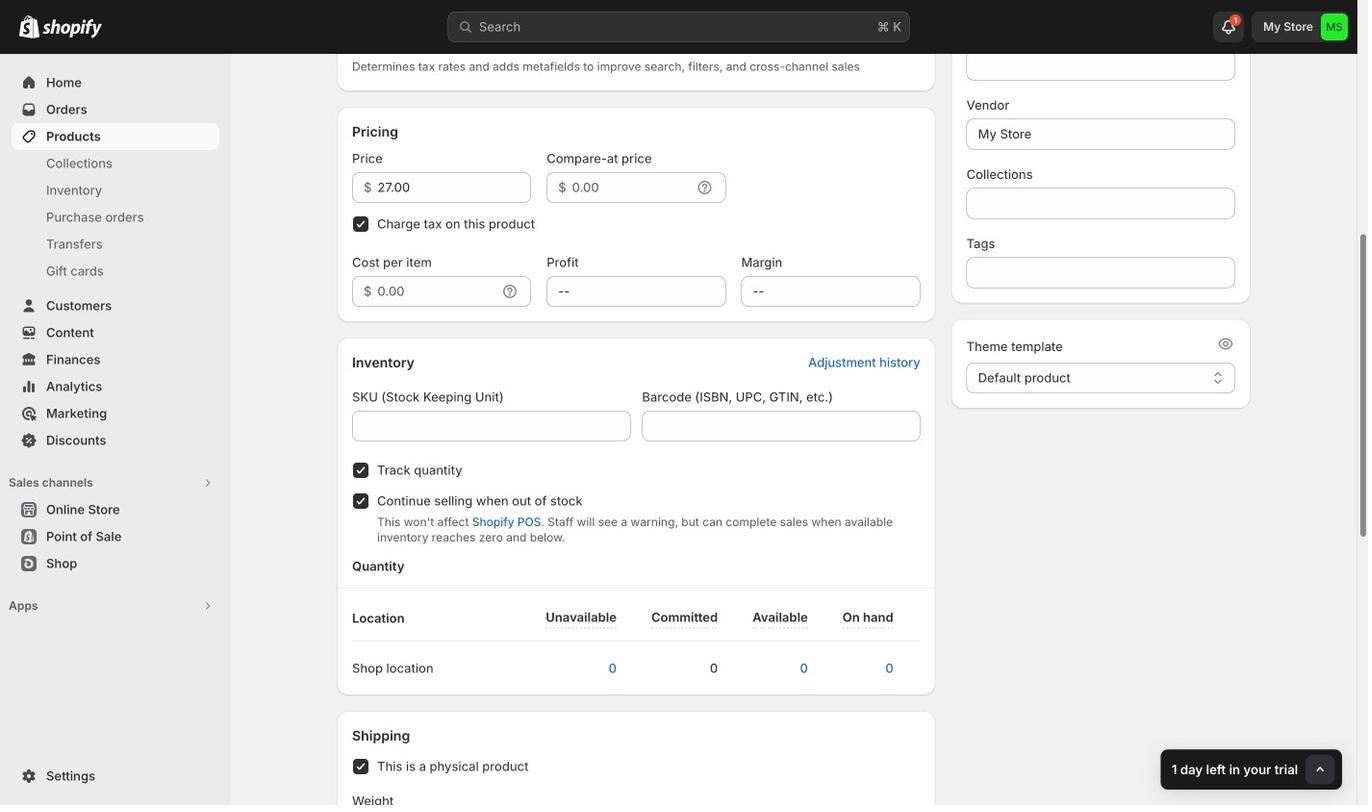 Task type: describe. For each thing, give the bounding box(es) containing it.
shopify image
[[19, 15, 39, 38]]

0 horizontal spatial   text field
[[378, 276, 497, 307]]



Task type: vqa. For each thing, say whether or not it's contained in the screenshot.
the Test Store image
no



Task type: locate. For each thing, give the bounding box(es) containing it.
1 vertical spatial   text field
[[378, 276, 497, 307]]

my store image
[[1321, 13, 1348, 40]]

None text field
[[967, 119, 1236, 150], [547, 276, 726, 307], [741, 276, 921, 307], [352, 411, 631, 442], [642, 411, 921, 442], [967, 119, 1236, 150], [547, 276, 726, 307], [741, 276, 921, 307], [352, 411, 631, 442], [642, 411, 921, 442]]

None text field
[[967, 50, 1236, 80], [967, 188, 1236, 219], [967, 50, 1236, 80], [967, 188, 1236, 219]]

  text field
[[378, 172, 531, 203]]

  text field
[[572, 172, 691, 203], [378, 276, 497, 307]]

0 vertical spatial   text field
[[572, 172, 691, 203]]

1 horizontal spatial   text field
[[572, 172, 691, 203]]

shopify image
[[42, 19, 102, 38]]



